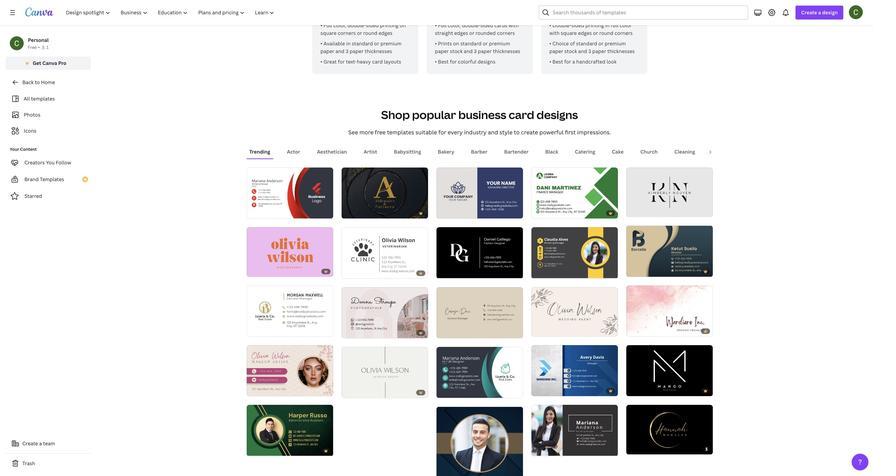 Task type: locate. For each thing, give the bounding box(es) containing it.
for down choice
[[565, 58, 572, 65]]

full up straight
[[438, 22, 447, 29]]

2 horizontal spatial sided
[[572, 22, 585, 29]]

standard down • full color, double-sided printing on square corners or round edges
[[352, 40, 373, 47]]

corners inside • full color, double-sided printing on square corners or round edges
[[338, 30, 356, 36]]

bartender
[[505, 148, 529, 155]]

grey black modern elegant name initials monogram business card image
[[627, 168, 713, 217]]

0 vertical spatial to
[[35, 79, 40, 86]]

0 horizontal spatial with
[[509, 22, 519, 29]]

1 horizontal spatial 3
[[474, 48, 477, 54]]

double- up the • available in standard or premium paper and 3 paper thicknesses
[[348, 22, 366, 29]]

creators you follow
[[24, 159, 71, 166]]

and left style
[[488, 129, 499, 136]]

and up colorful
[[464, 48, 473, 54]]

0 horizontal spatial edges
[[379, 30, 393, 36]]

the
[[612, 4, 620, 10]]

premium
[[381, 40, 402, 47], [489, 40, 511, 47], [605, 40, 626, 47]]

3 corners from the left
[[615, 30, 633, 36]]

• for • full color, double-sided printing on square corners or round edges
[[321, 22, 323, 29]]

see more free templates suitable for every industry and style to create powerful first impressions.
[[349, 129, 612, 136]]

1 thicknesses from the left
[[365, 48, 393, 54]]

3 edges from the left
[[579, 30, 592, 36]]

edges inside • full color, double-sided printing on square corners or round edges
[[379, 30, 393, 36]]

all templates
[[24, 95, 55, 102]]

1 horizontal spatial to
[[514, 129, 520, 136]]

2 double- from the left
[[462, 22, 481, 29]]

create left team
[[22, 440, 38, 447]]

premium inside • prints on standard or premium paper stock and 3 paper thicknesses
[[489, 40, 511, 47]]

create left design
[[802, 9, 818, 16]]

pink feminine beautiful business women photo salon nail art hair dresser jewelry business cards image
[[342, 287, 428, 338]]

black button
[[543, 145, 562, 159]]

double- up rounded
[[462, 22, 481, 29]]

standard inside • prints on standard or premium paper stock and 3 paper thicknesses
[[461, 40, 482, 47]]

a inside button
[[39, 440, 42, 447]]

and down texture
[[580, 4, 589, 10]]

and down available
[[336, 48, 345, 54]]

0 horizontal spatial templates
[[31, 95, 55, 102]]

standard
[[352, 40, 373, 47], [461, 40, 482, 47], [577, 40, 598, 47]]

1 round from the left
[[364, 30, 378, 36]]

• for • best for a handcrafted look
[[550, 58, 552, 65]]

0 horizontal spatial corners
[[338, 30, 356, 36]]

templates
[[31, 95, 55, 102], [387, 129, 415, 136]]

paper
[[321, 48, 335, 54], [350, 48, 364, 54], [435, 48, 449, 54], [478, 48, 492, 54], [550, 48, 564, 54], [593, 48, 607, 54]]

1 horizontal spatial best
[[553, 58, 564, 65]]

paper down available
[[321, 48, 335, 54]]

paper down rounded
[[478, 48, 492, 54]]

2 horizontal spatial thicknesses
[[608, 48, 635, 54]]

paper up handcrafted
[[593, 48, 607, 54]]

1 corners from the left
[[338, 30, 356, 36]]

aesthetician
[[317, 148, 347, 155]]

0 horizontal spatial double-
[[348, 22, 366, 29]]

business
[[459, 107, 507, 122]]

printing
[[380, 22, 399, 29], [586, 22, 605, 29]]

1 best from the left
[[438, 58, 449, 65]]

premium down "full"
[[605, 40, 626, 47]]

2 printing from the left
[[586, 22, 605, 29]]

2 for blue and white elegant business card image
[[449, 390, 452, 395]]

round up the • available in standard or premium paper and 3 paper thicknesses
[[364, 30, 378, 36]]

2 stock from the left
[[565, 48, 578, 54]]

full inside • full color, double-sided printing on square corners or round edges
[[324, 22, 333, 29]]

double- for corners
[[348, 22, 366, 29]]

1 square from the left
[[321, 30, 337, 36]]

1 horizontal spatial stock
[[565, 48, 578, 54]]

0 vertical spatial on
[[400, 22, 406, 29]]

0 vertical spatial with
[[509, 22, 519, 29]]

2 horizontal spatial corners
[[615, 30, 633, 36]]

create a team button
[[6, 437, 91, 451]]

1 horizontal spatial premium
[[489, 40, 511, 47]]

standard inside the • available in standard or premium paper and 3 paper thicknesses
[[352, 40, 373, 47]]

1 horizontal spatial on
[[454, 40, 460, 47]]

stock
[[450, 48, 463, 54], [565, 48, 578, 54]]

icons
[[24, 127, 36, 134]]

printing inside • full color, double-sided printing on square corners or round edges
[[380, 22, 399, 29]]

1 horizontal spatial edges
[[455, 30, 469, 36]]

design
[[823, 9, 839, 16]]

corners up available
[[338, 30, 356, 36]]

stock inside • choice of standard or premium paper stock and 3 paper thicknesses
[[565, 48, 578, 54]]

a inside a natural texture that creates a softer, warmer look and provides the perfect writing surface.
[[620, 0, 623, 3]]

0 vertical spatial look
[[569, 4, 579, 10]]

3 standard from the left
[[577, 40, 598, 47]]

or inside • full color, double-sided cards with straight edges or rounded corners
[[470, 30, 475, 36]]

look up surface.
[[569, 4, 579, 10]]

paper down choice
[[550, 48, 564, 54]]

1 horizontal spatial thicknesses
[[493, 48, 521, 54]]

stock for on
[[450, 48, 463, 54]]

square down double- at the top right of the page
[[561, 30, 577, 36]]

1 horizontal spatial card
[[509, 107, 535, 122]]

designs up powerful
[[537, 107, 579, 122]]

trash
[[22, 460, 35, 467]]

3 up text- on the left top of page
[[346, 48, 349, 54]]

0 vertical spatial in
[[606, 22, 610, 29]]

stock inside • prints on standard or premium paper stock and 3 paper thicknesses
[[450, 48, 463, 54]]

2 full from the left
[[438, 22, 447, 29]]

designs
[[478, 58, 496, 65], [537, 107, 579, 122]]

thicknesses down color in the top right of the page
[[608, 48, 635, 54]]

templates right all
[[31, 95, 55, 102]]

1 full from the left
[[324, 22, 333, 29]]

and up • best for a handcrafted look
[[579, 48, 588, 54]]

stock down prints
[[450, 48, 463, 54]]

3 3 from the left
[[589, 48, 592, 54]]

0 horizontal spatial round
[[364, 30, 378, 36]]

0 horizontal spatial 3
[[346, 48, 349, 54]]

0 horizontal spatial full
[[324, 22, 333, 29]]

• inside • double-sided printing in full color with square edges or round corners
[[550, 22, 552, 29]]

or inside • full color, double-sided printing on square corners or round edges
[[357, 30, 362, 36]]

1 horizontal spatial sided
[[481, 22, 494, 29]]

2 3 from the left
[[474, 48, 477, 54]]

0 horizontal spatial color,
[[334, 22, 347, 29]]

a left design
[[819, 9, 822, 16]]

0 vertical spatial designs
[[478, 58, 496, 65]]

0 horizontal spatial best
[[438, 58, 449, 65]]

full up available
[[324, 22, 333, 29]]

1 vertical spatial designs
[[537, 107, 579, 122]]

your
[[10, 146, 19, 152]]

shop
[[382, 107, 410, 122]]

with right cards
[[509, 22, 519, 29]]

0 horizontal spatial designs
[[478, 58, 496, 65]]

or down • double-sided printing in full color with square edges or round corners
[[599, 40, 604, 47]]

sided up the • available in standard or premium paper and 3 paper thicknesses
[[366, 22, 379, 29]]

1 horizontal spatial with
[[550, 30, 560, 36]]

0 horizontal spatial on
[[400, 22, 406, 29]]

designs down • prints on standard or premium paper stock and 3 paper thicknesses
[[478, 58, 496, 65]]

edges right straight
[[455, 30, 469, 36]]

6 paper from the left
[[593, 48, 607, 54]]

3 thicknesses from the left
[[608, 48, 635, 54]]

starred link
[[6, 189, 91, 203]]

2 horizontal spatial premium
[[605, 40, 626, 47]]

1
[[46, 44, 49, 50], [252, 210, 254, 216], [347, 210, 349, 216], [442, 210, 444, 216], [537, 210, 539, 216], [632, 328, 634, 334], [252, 388, 254, 393], [537, 388, 539, 393], [442, 390, 444, 395], [252, 448, 254, 453], [537, 448, 539, 453]]

premium inside • choice of standard or premium paper stock and 3 paper thicknesses
[[605, 40, 626, 47]]

0 horizontal spatial thicknesses
[[365, 48, 393, 54]]

for for a
[[565, 58, 572, 65]]

color,
[[334, 22, 347, 29], [448, 22, 461, 29]]

1 printing from the left
[[380, 22, 399, 29]]

3 up colorful
[[474, 48, 477, 54]]

2 sided from the left
[[481, 22, 494, 29]]

thicknesses
[[365, 48, 393, 54], [493, 48, 521, 54], [608, 48, 635, 54]]

sided inside • full color, double-sided cards with straight edges or rounded corners
[[481, 22, 494, 29]]

on inside • prints on standard or premium paper stock and 3 paper thicknesses
[[454, 40, 460, 47]]

2 thicknesses from the left
[[493, 48, 521, 54]]

surface.
[[567, 12, 586, 18]]

heavy
[[357, 58, 371, 65]]

sided for printing
[[366, 22, 379, 29]]

2 horizontal spatial edges
[[579, 30, 592, 36]]

4 paper from the left
[[478, 48, 492, 54]]

1 3 from the left
[[346, 48, 349, 54]]

0 vertical spatial create
[[802, 9, 818, 16]]

0 horizontal spatial to
[[35, 79, 40, 86]]

with down double- at the top right of the page
[[550, 30, 560, 36]]

2 for nude minimalist beauty feminine makeup artist business card image
[[259, 388, 262, 393]]

create
[[522, 129, 539, 136]]

standard down • full color, double-sided cards with straight edges or rounded corners
[[461, 40, 482, 47]]

1 horizontal spatial create
[[802, 9, 818, 16]]

card up create
[[509, 107, 535, 122]]

1 standard from the left
[[352, 40, 373, 47]]

• great for text-heavy card layouts
[[321, 58, 402, 65]]

1 of 2 for "green and gold modern business card" image
[[252, 448, 262, 453]]

0 horizontal spatial standard
[[352, 40, 373, 47]]

1 vertical spatial to
[[514, 129, 520, 136]]

or up • choice of standard or premium paper stock and 3 paper thicknesses
[[594, 30, 599, 36]]

2 premium from the left
[[489, 40, 511, 47]]

1 stock from the left
[[450, 48, 463, 54]]

in
[[606, 22, 610, 29], [347, 40, 351, 47]]

on
[[400, 22, 406, 29], [454, 40, 460, 47]]

back to home
[[22, 79, 55, 86]]

of
[[571, 40, 575, 47], [255, 210, 259, 216], [350, 210, 354, 216], [445, 210, 449, 216], [540, 210, 544, 216], [635, 328, 639, 334], [255, 388, 259, 393], [540, 388, 544, 393], [445, 390, 449, 395], [255, 448, 259, 453], [540, 448, 544, 453]]

0 horizontal spatial look
[[569, 4, 579, 10]]

green and white modern business card image
[[532, 168, 618, 219]]

premium down rounded
[[489, 40, 511, 47]]

a
[[620, 0, 623, 3], [819, 9, 822, 16], [573, 58, 576, 65], [39, 440, 42, 447]]

for left text- on the left top of page
[[338, 58, 345, 65]]

texture
[[573, 0, 589, 3]]

templates down shop
[[387, 129, 415, 136]]

photos
[[24, 111, 40, 118]]

1 horizontal spatial full
[[438, 22, 447, 29]]

or down • full color, double-sided printing on square corners or round edges
[[375, 40, 380, 47]]

edges up the • available in standard or premium paper and 3 paper thicknesses
[[379, 30, 393, 36]]

icons link
[[10, 124, 87, 138]]

edges up • choice of standard or premium paper stock and 3 paper thicknesses
[[579, 30, 592, 36]]

1 of 2
[[252, 210, 262, 216], [347, 210, 357, 216], [442, 210, 452, 216], [537, 210, 547, 216], [632, 328, 642, 334], [252, 388, 262, 393], [537, 388, 547, 393], [442, 390, 452, 395], [252, 448, 262, 453], [537, 448, 547, 453]]

• inside • full color, double-sided printing on square corners or round edges
[[321, 22, 323, 29]]

1 of 2 for black white modern business card "image"
[[537, 448, 547, 453]]

best down choice
[[553, 58, 564, 65]]

1 vertical spatial with
[[550, 30, 560, 36]]

bartender button
[[502, 145, 532, 159]]

premium up layouts
[[381, 40, 402, 47]]

0 horizontal spatial premium
[[381, 40, 402, 47]]

sided up rounded
[[481, 22, 494, 29]]

of for blue grey minimalist modern business card 'image'
[[445, 210, 449, 216]]

for
[[338, 58, 345, 65], [450, 58, 457, 65], [565, 58, 572, 65], [439, 129, 447, 136]]

1 vertical spatial look
[[607, 58, 617, 65]]

0 horizontal spatial sided
[[366, 22, 379, 29]]

2 corners from the left
[[497, 30, 515, 36]]

2 color, from the left
[[448, 22, 461, 29]]

1 vertical spatial in
[[347, 40, 351, 47]]

card right heavy
[[373, 58, 383, 65]]

1 for blue minimalist corporate business card image
[[537, 388, 539, 393]]

square up available
[[321, 30, 337, 36]]

stock down choice
[[565, 48, 578, 54]]

3 premium from the left
[[605, 40, 626, 47]]

paper down prints
[[435, 48, 449, 54]]

0 horizontal spatial square
[[321, 30, 337, 36]]

double-
[[553, 22, 572, 29]]

1 horizontal spatial templates
[[387, 129, 415, 136]]

1 horizontal spatial corners
[[497, 30, 515, 36]]

look right handcrafted
[[607, 58, 617, 65]]

1 horizontal spatial square
[[561, 30, 577, 36]]

corners down color in the top right of the page
[[615, 30, 633, 36]]

1 for "green and gold modern business card" image
[[252, 448, 254, 453]]

0 horizontal spatial printing
[[380, 22, 399, 29]]

trash link
[[6, 457, 91, 471]]

cake button
[[610, 145, 627, 159]]

and inside • prints on standard or premium paper stock and 3 paper thicknesses
[[464, 48, 473, 54]]

2 edges from the left
[[455, 30, 469, 36]]

or inside • prints on standard or premium paper stock and 3 paper thicknesses
[[483, 40, 488, 47]]

1 of 2 for green and white modern business card image at the top right of page
[[537, 210, 547, 216]]

• for • full color, double-sided cards with straight edges or rounded corners
[[435, 22, 437, 29]]

best
[[438, 58, 449, 65], [553, 58, 564, 65]]

thicknesses inside • prints on standard or premium paper stock and 3 paper thicknesses
[[493, 48, 521, 54]]

full
[[324, 22, 333, 29], [438, 22, 447, 29]]

to right style
[[514, 129, 520, 136]]

0 horizontal spatial stock
[[450, 48, 463, 54]]

in inside • double-sided printing in full color with square edges or round corners
[[606, 22, 610, 29]]

1 edges from the left
[[379, 30, 393, 36]]

powerful
[[540, 129, 564, 136]]

1 double- from the left
[[348, 22, 366, 29]]

0 vertical spatial card
[[373, 58, 383, 65]]

thicknesses for • choice of standard or premium paper stock and 3 paper thicknesses
[[608, 48, 635, 54]]

5 paper from the left
[[550, 48, 564, 54]]

1 sided from the left
[[366, 22, 379, 29]]

• inside • full color, double-sided cards with straight edges or rounded corners
[[435, 22, 437, 29]]

round down "full"
[[600, 30, 614, 36]]

full for • full color, double-sided printing on square corners or round edges
[[324, 22, 333, 29]]

1 for blue and white elegant business card image
[[442, 390, 444, 395]]

2 paper from the left
[[350, 48, 364, 54]]

nude minimalist beauty feminine makeup artist business card image
[[247, 346, 333, 397]]

1 color, from the left
[[334, 22, 347, 29]]

babysitting
[[394, 148, 422, 155]]

2 round from the left
[[600, 30, 614, 36]]

round
[[364, 30, 378, 36], [600, 30, 614, 36]]

create inside dropdown button
[[802, 9, 818, 16]]

or down rounded
[[483, 40, 488, 47]]

barber button
[[469, 145, 491, 159]]

premium inside the • available in standard or premium paper and 3 paper thicknesses
[[381, 40, 402, 47]]

and inside • choice of standard or premium paper stock and 3 paper thicknesses
[[579, 48, 588, 54]]

every
[[448, 129, 463, 136]]

1 for red black creative modern business card image
[[252, 210, 254, 216]]

black
[[546, 148, 559, 155]]

color, up available
[[334, 22, 347, 29]]

trending
[[250, 148, 270, 155]]

brand templates link
[[6, 173, 91, 187]]

• inside the • available in standard or premium paper and 3 paper thicknesses
[[321, 40, 323, 47]]

cleaning button
[[672, 145, 699, 159]]

corners down cards
[[497, 30, 515, 36]]

trending button
[[247, 145, 273, 159]]

2 best from the left
[[553, 58, 564, 65]]

best down prints
[[438, 58, 449, 65]]

in right available
[[347, 40, 351, 47]]

1 of 2 for black & gold elegant business card image
[[347, 210, 357, 216]]

color, inside • full color, double-sided cards with straight edges or rounded corners
[[448, 22, 461, 29]]

green and gold modern business card image
[[247, 405, 333, 456]]

of for "green and gold modern business card" image
[[255, 448, 259, 453]]

• inside • prints on standard or premium paper stock and 3 paper thicknesses
[[435, 40, 437, 47]]

first
[[566, 129, 576, 136]]

sided down surface.
[[572, 22, 585, 29]]

1 vertical spatial card
[[509, 107, 535, 122]]

create inside button
[[22, 440, 38, 447]]

3 up handcrafted
[[589, 48, 592, 54]]

1 vertical spatial on
[[454, 40, 460, 47]]

in left "full"
[[606, 22, 610, 29]]

1 of 2 for pink modern wedding organizer business card image
[[632, 328, 642, 334]]

thicknesses up layouts
[[365, 48, 393, 54]]

a left handcrafted
[[573, 58, 576, 65]]

• choice of standard or premium paper stock and 3 paper thicknesses
[[550, 40, 635, 54]]

black and white dog cat veterinary clinic veterinarian single-side business card image
[[342, 228, 428, 279]]

double- inside • full color, double-sided printing on square corners or round edges
[[348, 22, 366, 29]]

0 horizontal spatial in
[[347, 40, 351, 47]]

1 horizontal spatial round
[[600, 30, 614, 36]]

available
[[324, 40, 345, 47]]

sided inside • double-sided printing in full color with square edges or round corners
[[572, 22, 585, 29]]

1 for black & gold elegant business card image
[[347, 210, 349, 216]]

color, inside • full color, double-sided printing on square corners or round edges
[[334, 22, 347, 29]]

2 standard from the left
[[461, 40, 482, 47]]

• for • great for text-heavy card layouts
[[321, 58, 323, 65]]

1 of 2 for blue and white elegant business card image
[[442, 390, 452, 395]]

and
[[580, 4, 589, 10], [336, 48, 345, 54], [464, 48, 473, 54], [579, 48, 588, 54], [488, 129, 499, 136]]

None search field
[[539, 6, 749, 20]]

0 horizontal spatial create
[[22, 440, 38, 447]]

color, up straight
[[448, 22, 461, 29]]

•
[[321, 22, 323, 29], [435, 22, 437, 29], [550, 22, 552, 29], [321, 40, 323, 47], [435, 40, 437, 47], [550, 40, 552, 47], [38, 44, 40, 50], [321, 58, 323, 65], [435, 58, 437, 65], [550, 58, 552, 65]]

1 vertical spatial create
[[22, 440, 38, 447]]

1 horizontal spatial in
[[606, 22, 610, 29]]

sided inside • full color, double-sided printing on square corners or round edges
[[366, 22, 379, 29]]

standard down • double-sided printing in full color with square edges or round corners
[[577, 40, 598, 47]]

3 for • prints on standard or premium paper stock and 3 paper thicknesses
[[474, 48, 477, 54]]

2 horizontal spatial 3
[[589, 48, 592, 54]]

card
[[373, 58, 383, 65], [509, 107, 535, 122]]

best for • best for colorful designs
[[438, 58, 449, 65]]

1 horizontal spatial double-
[[462, 22, 481, 29]]

choice
[[553, 40, 569, 47]]

thicknesses inside • choice of standard or premium paper stock and 3 paper thicknesses
[[608, 48, 635, 54]]

3 paper from the left
[[435, 48, 449, 54]]

1 horizontal spatial designs
[[537, 107, 579, 122]]

and inside the • available in standard or premium paper and 3 paper thicknesses
[[336, 48, 345, 54]]

1 for pink modern wedding organizer business card image
[[632, 328, 634, 334]]

paper up • great for text-heavy card layouts
[[350, 48, 364, 54]]

1 for green and white modern business card image at the top right of page
[[537, 210, 539, 216]]

1 horizontal spatial printing
[[586, 22, 605, 29]]

3 inside • prints on standard or premium paper stock and 3 paper thicknesses
[[474, 48, 477, 54]]

color
[[620, 22, 633, 29]]

content
[[20, 146, 37, 152]]

full inside • full color, double-sided cards with straight edges or rounded corners
[[438, 22, 447, 29]]

• for • best for colorful designs
[[435, 58, 437, 65]]

1 horizontal spatial color,
[[448, 22, 461, 29]]

brand
[[24, 176, 39, 183]]

1 horizontal spatial standard
[[461, 40, 482, 47]]

to right back at top
[[35, 79, 40, 86]]

a up perfect
[[620, 0, 623, 3]]

or left rounded
[[470, 30, 475, 36]]

a inside dropdown button
[[819, 9, 822, 16]]

a left team
[[39, 440, 42, 447]]

2 square from the left
[[561, 30, 577, 36]]

1 premium from the left
[[381, 40, 402, 47]]

• inside • choice of standard or premium paper stock and 3 paper thicknesses
[[550, 40, 552, 47]]

for left colorful
[[450, 58, 457, 65]]

double- inside • full color, double-sided cards with straight edges or rounded corners
[[462, 22, 481, 29]]

3 sided from the left
[[572, 22, 585, 29]]

2 horizontal spatial standard
[[577, 40, 598, 47]]

or up the • available in standard or premium paper and 3 paper thicknesses
[[357, 30, 362, 36]]

2 for "green and gold modern business card" image
[[259, 448, 262, 453]]

round inside • double-sided printing in full color with square edges or round corners
[[600, 30, 614, 36]]

3 inside • choice of standard or premium paper stock and 3 paper thicknesses
[[589, 48, 592, 54]]

thicknesses down cards
[[493, 48, 521, 54]]

team
[[43, 440, 55, 447]]

for for text-
[[338, 58, 345, 65]]



Task type: vqa. For each thing, say whether or not it's contained in the screenshot.
categories at the top left
no



Task type: describe. For each thing, give the bounding box(es) containing it.
orange modern fun photography business card image
[[247, 227, 333, 277]]

on inside • full color, double-sided printing on square corners or round edges
[[400, 22, 406, 29]]

• for • available in standard or premium paper and 3 paper thicknesses
[[321, 40, 323, 47]]

red black creative modern business card image
[[247, 168, 333, 219]]

in inside the • available in standard or premium paper and 3 paper thicknesses
[[347, 40, 351, 47]]

brand templates
[[24, 176, 64, 183]]

great
[[324, 58, 337, 65]]

or inside the • available in standard or premium paper and 3 paper thicknesses
[[375, 40, 380, 47]]

personal
[[28, 37, 49, 43]]

provides
[[590, 4, 611, 10]]

church button
[[638, 145, 661, 159]]

and for see more free templates suitable for every industry and style to create powerful first impressions.
[[488, 129, 499, 136]]

standard for rounded
[[461, 40, 482, 47]]

text-
[[346, 58, 357, 65]]

2 for red black creative modern business card image
[[259, 210, 262, 216]]

of for black & gold elegant business card image
[[350, 210, 354, 216]]

back
[[22, 79, 34, 86]]

top level navigation element
[[61, 6, 281, 20]]

corners inside • full color, double-sided cards with straight edges or rounded corners
[[497, 30, 515, 36]]

1 of 2 for red black creative modern business card image
[[252, 210, 262, 216]]

2 for green and white modern business card image at the top right of page
[[544, 210, 547, 216]]

• for • choice of standard or premium paper stock and 3 paper thicknesses
[[550, 40, 552, 47]]

more
[[360, 129, 374, 136]]

edges inside • full color, double-sided cards with straight edges or rounded corners
[[455, 30, 469, 36]]

• full color, double-sided printing on square corners or round edges
[[321, 22, 406, 36]]

writing
[[550, 12, 566, 18]]

bakery
[[438, 148, 455, 155]]

1 for black white modern business card "image"
[[537, 448, 539, 453]]

of for blue minimalist corporate business card image
[[540, 388, 544, 393]]

catering
[[576, 148, 596, 155]]

blue minimalist corporate business card image
[[532, 346, 618, 397]]

color, for corners
[[334, 22, 347, 29]]

artist
[[364, 148, 378, 155]]

that
[[591, 0, 600, 3]]

all
[[24, 95, 30, 102]]

navy blue elegant finance consulting business card image
[[437, 407, 523, 476]]

• best for colorful designs
[[435, 58, 496, 65]]

full
[[611, 22, 619, 29]]

natural
[[554, 0, 571, 3]]

0 vertical spatial templates
[[31, 95, 55, 102]]

starred
[[24, 193, 42, 199]]

create a team
[[22, 440, 55, 447]]

get canva pro
[[33, 60, 66, 66]]

with inside • double-sided printing in full color with square edges or round corners
[[550, 30, 560, 36]]

actor
[[287, 148, 301, 155]]

creates
[[602, 0, 619, 3]]

photos link
[[10, 108, 87, 122]]

1 paper from the left
[[321, 48, 335, 54]]

prints
[[438, 40, 452, 47]]

• double-sided printing in full color with square edges or round corners
[[550, 22, 633, 36]]

all templates link
[[10, 92, 87, 105]]

shop popular business card designs
[[382, 107, 579, 122]]

barber
[[472, 148, 488, 155]]

professional business card image
[[532, 228, 618, 279]]

get
[[33, 60, 41, 66]]

back to home link
[[6, 75, 91, 89]]

• best for a handcrafted look
[[550, 58, 617, 65]]

minimalist beige interior designer business card image
[[342, 347, 428, 398]]

free
[[28, 44, 37, 50]]

brown  business card image
[[437, 287, 523, 338]]

1 for blue grey minimalist modern business card 'image'
[[442, 210, 444, 216]]

thicknesses for • prints on standard or premium paper stock and 3 paper thicknesses
[[493, 48, 521, 54]]

popular
[[413, 107, 457, 122]]

1 of 2 for nude minimalist beauty feminine makeup artist business card image
[[252, 388, 262, 393]]

2 for pink modern wedding organizer business card image
[[639, 328, 642, 334]]

corners inside • double-sided printing in full color with square edges or round corners
[[615, 30, 633, 36]]

aesthetician button
[[314, 145, 350, 159]]

or inside • choice of standard or premium paper stock and 3 paper thicknesses
[[599, 40, 604, 47]]

create a design button
[[797, 6, 844, 20]]

stock for of
[[565, 48, 578, 54]]

softer,
[[624, 0, 639, 3]]

simple corporate business card image
[[247, 286, 333, 337]]

pro
[[58, 60, 66, 66]]

of for nude minimalist beauty feminine makeup artist business card image
[[255, 388, 259, 393]]

1 of 2 for blue minimalist corporate business card image
[[537, 388, 547, 393]]

1 horizontal spatial look
[[607, 58, 617, 65]]

rounded
[[476, 30, 496, 36]]

blue grey minimalist modern business card image
[[437, 168, 523, 219]]

designs for • best for colorful designs
[[478, 58, 496, 65]]

cards
[[495, 22, 508, 29]]

style
[[500, 129, 513, 136]]

premium for edges
[[381, 40, 402, 47]]

and inside a natural texture that creates a softer, warmer look and provides the perfect writing surface.
[[580, 4, 589, 10]]

square inside • double-sided printing in full color with square edges or round corners
[[561, 30, 577, 36]]

• available in standard or premium paper and 3 paper thicknesses
[[321, 40, 402, 54]]

and for • choice of standard or premium paper stock and 3 paper thicknesses
[[579, 48, 588, 54]]

and for • prints on standard or premium paper stock and 3 paper thicknesses
[[464, 48, 473, 54]]

standard for round
[[352, 40, 373, 47]]

1 of 2 for blue grey minimalist modern business card 'image'
[[442, 210, 452, 216]]

black and gold classy minimalist business card image
[[627, 405, 713, 455]]

of for blue and white elegant business card image
[[445, 390, 449, 395]]

for for colorful
[[450, 58, 457, 65]]

black white modern business card image
[[532, 405, 618, 456]]

a
[[550, 0, 553, 3]]

navy and brown modern business card image
[[627, 226, 713, 277]]

2 for blue minimalist corporate business card image
[[544, 388, 547, 393]]

1 for nude minimalist beauty feminine makeup artist business card image
[[252, 388, 254, 393]]

with inside • full color, double-sided cards with straight edges or rounded corners
[[509, 22, 519, 29]]

blue and white elegant business card image
[[437, 347, 523, 398]]

0 horizontal spatial card
[[373, 58, 383, 65]]

or inside • double-sided printing in full color with square edges or round corners
[[594, 30, 599, 36]]

layouts
[[384, 58, 402, 65]]

create for create a team
[[22, 440, 38, 447]]

Search search field
[[553, 6, 744, 19]]

• for • prints on standard or premium paper stock and 3 paper thicknesses
[[435, 40, 437, 47]]

impressions.
[[578, 129, 612, 136]]

edges inside • double-sided printing in full color with square edges or round corners
[[579, 30, 592, 36]]

of for black white modern business card "image"
[[540, 448, 544, 453]]

sided for cards
[[481, 22, 494, 29]]

suitable
[[416, 129, 437, 136]]

thicknesses inside the • available in standard or premium paper and 3 paper thicknesses
[[365, 48, 393, 54]]

pink aesthetic handwritten wedding agent business card image
[[532, 287, 618, 337]]

get canva pro button
[[6, 57, 91, 70]]

standard inside • choice of standard or premium paper stock and 3 paper thicknesses
[[577, 40, 598, 47]]

round inside • full color, double-sided printing on square corners or round edges
[[364, 30, 378, 36]]

2 for black & gold elegant business card image
[[354, 210, 357, 216]]

color, for edges
[[448, 22, 461, 29]]

pink modern wedding organizer business card image
[[627, 286, 713, 337]]

3 for • choice of standard or premium paper stock and 3 paper thicknesses
[[589, 48, 592, 54]]

actor button
[[284, 145, 303, 159]]

create for create a design
[[802, 9, 818, 16]]

warmer
[[550, 4, 568, 10]]

double- for edges
[[462, 22, 481, 29]]

black & gold elegant business card image
[[342, 168, 428, 219]]

best for • best for a handcrafted look
[[553, 58, 564, 65]]

cleaning
[[675, 148, 696, 155]]

of for red black creative modern business card image
[[255, 210, 259, 216]]

• prints on standard or premium paper stock and 3 paper thicknesses
[[435, 40, 521, 54]]

2 for blue grey minimalist modern business card 'image'
[[449, 210, 452, 216]]

see
[[349, 129, 358, 136]]

bakery button
[[435, 145, 458, 159]]

you
[[46, 159, 55, 166]]

creators
[[24, 159, 45, 166]]

follow
[[56, 159, 71, 166]]

catering button
[[573, 145, 599, 159]]

• for • double-sided printing in full color with square edges or round corners
[[550, 22, 552, 29]]

babysitting button
[[392, 145, 424, 159]]

designs for shop popular business card designs
[[537, 107, 579, 122]]

full for • full color, double-sided cards with straight edges or rounded corners
[[438, 22, 447, 29]]

free
[[375, 129, 386, 136]]

of inside • choice of standard or premium paper stock and 3 paper thicknesses
[[571, 40, 575, 47]]

black and white simple personal business card image
[[437, 228, 523, 279]]

1 vertical spatial templates
[[387, 129, 415, 136]]

look inside a natural texture that creates a softer, warmer look and provides the perfect writing surface.
[[569, 4, 579, 10]]

printing inside • double-sided printing in full color with square edges or round corners
[[586, 22, 605, 29]]

2 for black white modern business card "image"
[[544, 448, 547, 453]]

square inside • full color, double-sided printing on square corners or round edges
[[321, 30, 337, 36]]

free •
[[28, 44, 40, 50]]

black & white m letter business card design brand identity for digital studio design company image
[[627, 346, 713, 397]]

3 inside the • available in standard or premium paper and 3 paper thicknesses
[[346, 48, 349, 54]]

cake
[[613, 148, 624, 155]]

industry
[[465, 129, 487, 136]]

of for pink modern wedding organizer business card image
[[635, 328, 639, 334]]

create a design
[[802, 9, 839, 16]]

templates
[[40, 176, 64, 183]]

your content
[[10, 146, 37, 152]]

for left every
[[439, 129, 447, 136]]

of for green and white modern business card image at the top right of page
[[540, 210, 544, 216]]

colorful
[[458, 58, 477, 65]]

premium for corners
[[489, 40, 511, 47]]

canva
[[42, 60, 57, 66]]

christina overa image
[[850, 5, 864, 19]]

handcrafted
[[577, 58, 606, 65]]

artist button
[[361, 145, 380, 159]]



